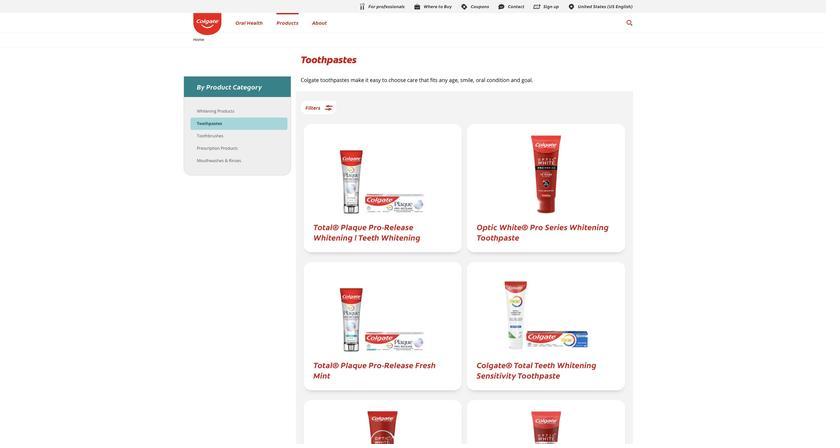 Task type: describe. For each thing, give the bounding box(es) containing it.
easy
[[370, 77, 381, 84]]

release for total® plaque pro-release whitening | teeth whitening
[[384, 221, 413, 232]]

colgate®
[[477, 360, 512, 370]]

white®
[[499, 221, 528, 232]]

whitening products
[[197, 108, 234, 114]]

where to buy icon image
[[413, 3, 421, 11]]

optic
[[477, 221, 497, 232]]

home
[[193, 37, 204, 42]]

oral
[[476, 77, 485, 84]]

prescription products
[[197, 145, 238, 151]]

by
[[197, 82, 205, 91]]

to
[[382, 77, 387, 84]]

whitening inside optic white® pro series whitening toothpaste
[[569, 221, 609, 232]]

oral health button
[[236, 19, 263, 26]]

products for whitening products
[[217, 108, 234, 114]]

filters
[[306, 104, 320, 111]]

optic white® pro series whitening toothpaste
[[477, 221, 609, 243]]

products button
[[277, 19, 298, 26]]

coupons icon image
[[460, 3, 468, 11]]

prescription
[[197, 145, 220, 151]]

goal.
[[521, 77, 533, 84]]

age,
[[449, 77, 459, 84]]

that
[[419, 77, 429, 84]]

any
[[439, 77, 448, 84]]

smile,
[[460, 77, 474, 84]]

plaque for |
[[341, 221, 367, 232]]

fits
[[430, 77, 438, 84]]

mint
[[313, 370, 330, 381]]

make
[[351, 77, 364, 84]]

colgate® total teeth whitening sensitivity toothpaste
[[477, 360, 596, 381]]

for professionals icon image
[[358, 3, 366, 11]]

location icon image
[[568, 3, 575, 11]]

health
[[247, 19, 263, 26]]

toothpastes
[[320, 77, 349, 84]]

colgate toothpastes make it easy to choose care that fits any age, smile, oral condition and goal.
[[301, 77, 533, 84]]

fresh
[[415, 360, 436, 370]]

|
[[355, 232, 357, 243]]

sign up icon image
[[533, 3, 541, 11]]

oral
[[236, 19, 246, 26]]

pro- for fresh
[[369, 360, 384, 370]]

category
[[233, 82, 262, 91]]

products for prescription products
[[221, 145, 238, 151]]

sensitivity
[[477, 370, 516, 381]]

toothpaste for total
[[517, 370, 560, 381]]

teeth inside colgate® total teeth whitening sensitivity toothpaste
[[534, 360, 555, 370]]

release for total® plaque pro-release fresh mint
[[384, 360, 413, 370]]

care
[[407, 77, 418, 84]]

mouthwashes & rinses link
[[197, 158, 241, 163]]

0 vertical spatial products
[[277, 19, 298, 26]]

toothpastes link
[[197, 120, 222, 126]]

pro
[[530, 221, 543, 232]]

product
[[206, 82, 231, 91]]

total
[[514, 360, 533, 370]]



Task type: locate. For each thing, give the bounding box(es) containing it.
teeth right total
[[534, 360, 555, 370]]

total® inside total® plaque pro-release whitening | teeth whitening
[[313, 221, 339, 232]]

pro- for whitening
[[369, 221, 384, 232]]

2 release from the top
[[384, 360, 413, 370]]

2 pro- from the top
[[369, 360, 384, 370]]

None search field
[[626, 16, 633, 29]]

0 vertical spatial teeth
[[358, 232, 379, 243]]

total® plaque pro-release fresh mint
[[313, 360, 436, 381]]

and
[[511, 77, 520, 84]]

2 vertical spatial products
[[221, 145, 238, 151]]

total® plaque pro-release fresh mint link
[[313, 353, 452, 381]]

1 vertical spatial teeth
[[534, 360, 555, 370]]

it
[[365, 77, 369, 84]]

colgate
[[301, 77, 319, 84]]

1 vertical spatial plaque
[[341, 360, 367, 370]]

0 vertical spatial total®
[[313, 221, 339, 232]]

1 pro- from the top
[[369, 221, 384, 232]]

home link
[[189, 37, 208, 42]]

toothbrushes
[[197, 133, 223, 139]]

1 horizontal spatial toothpastes
[[301, 53, 356, 66]]

toothpaste inside colgate® total teeth whitening sensitivity toothpaste
[[517, 370, 560, 381]]

prescription products link
[[197, 145, 238, 151]]

products
[[277, 19, 298, 26], [217, 108, 234, 114], [221, 145, 238, 151]]

products up &
[[221, 145, 238, 151]]

plaque for mint
[[341, 360, 367, 370]]

0 vertical spatial toothpaste
[[477, 232, 519, 243]]

about
[[312, 19, 327, 26]]

&
[[225, 158, 228, 163]]

1 vertical spatial products
[[217, 108, 234, 114]]

1 total® from the top
[[313, 221, 339, 232]]

plaque inside total® plaque pro-release whitening | teeth whitening
[[341, 221, 367, 232]]

1 horizontal spatial teeth
[[534, 360, 555, 370]]

1 vertical spatial toothpaste
[[517, 370, 560, 381]]

contact icon image
[[498, 3, 505, 11]]

products left about
[[277, 19, 298, 26]]

series
[[545, 221, 568, 232]]

about button
[[312, 19, 327, 26]]

toothpastes
[[301, 53, 356, 66], [197, 120, 222, 126]]

colgate® total teeth whitening sensitivity toothpaste link
[[477, 353, 615, 381]]

pro- inside total® plaque pro-release whitening | teeth whitening
[[369, 221, 384, 232]]

teeth right |
[[358, 232, 379, 243]]

mouthwashes
[[197, 158, 224, 163]]

optic white® pro series whitening toothpaste link
[[477, 215, 615, 243]]

1 plaque from the top
[[341, 221, 367, 232]]

condition
[[487, 77, 509, 84]]

colgate® logo image
[[193, 13, 221, 35]]

pro- inside total® plaque pro-release fresh mint
[[369, 360, 384, 370]]

release
[[384, 221, 413, 232], [384, 360, 413, 370]]

0 vertical spatial pro-
[[369, 221, 384, 232]]

toothpaste inside optic white® pro series whitening toothpaste
[[477, 232, 519, 243]]

1 vertical spatial toothpastes
[[197, 120, 222, 126]]

products up toothpastes link
[[217, 108, 234, 114]]

teeth inside total® plaque pro-release whitening | teeth whitening
[[358, 232, 379, 243]]

release inside total® plaque pro-release fresh mint
[[384, 360, 413, 370]]

2 total® from the top
[[313, 360, 339, 370]]

1 vertical spatial pro-
[[369, 360, 384, 370]]

total®
[[313, 221, 339, 232], [313, 360, 339, 370]]

1 release from the top
[[384, 221, 413, 232]]

release inside total® plaque pro-release whitening | teeth whitening
[[384, 221, 413, 232]]

toothpastes up "toothbrushes" link
[[197, 120, 222, 126]]

oral health
[[236, 19, 263, 26]]

total® inside total® plaque pro-release fresh mint
[[313, 360, 339, 370]]

plaque
[[341, 221, 367, 232], [341, 360, 367, 370]]

mouthwashes & rinses
[[197, 158, 241, 163]]

0 vertical spatial plaque
[[341, 221, 367, 232]]

2 plaque from the top
[[341, 360, 367, 370]]

total® for total® plaque pro-release fresh mint
[[313, 360, 339, 370]]

filters button
[[301, 101, 336, 114]]

teeth
[[358, 232, 379, 243], [534, 360, 555, 370]]

1 vertical spatial total®
[[313, 360, 339, 370]]

plaque inside total® plaque pro-release fresh mint
[[341, 360, 367, 370]]

0 horizontal spatial teeth
[[358, 232, 379, 243]]

by product category
[[197, 82, 262, 91]]

1 vertical spatial release
[[384, 360, 413, 370]]

whitening
[[197, 108, 216, 114], [569, 221, 609, 232], [313, 232, 353, 243], [381, 232, 420, 243], [557, 360, 596, 370]]

total® plaque pro-release whitening | teeth whitening link
[[313, 215, 452, 243]]

pro-
[[369, 221, 384, 232], [369, 360, 384, 370]]

0 vertical spatial release
[[384, 221, 413, 232]]

choose
[[389, 77, 406, 84]]

whitening inside colgate® total teeth whitening sensitivity toothpaste
[[557, 360, 596, 370]]

0 horizontal spatial toothpastes
[[197, 120, 222, 126]]

0 vertical spatial toothpastes
[[301, 53, 356, 66]]

rinses
[[229, 158, 241, 163]]

total® for total® plaque pro-release whitening | teeth whitening
[[313, 221, 339, 232]]

toothpaste
[[477, 232, 519, 243], [517, 370, 560, 381]]

whitening products link
[[197, 108, 234, 114]]

toothpastes up toothpastes
[[301, 53, 356, 66]]

toothbrushes link
[[197, 133, 223, 139]]

toothpaste for white®
[[477, 232, 519, 243]]

total® plaque pro-release whitening | teeth whitening
[[313, 221, 420, 243]]



Task type: vqa. For each thing, say whether or not it's contained in the screenshot.
of to the middle
no



